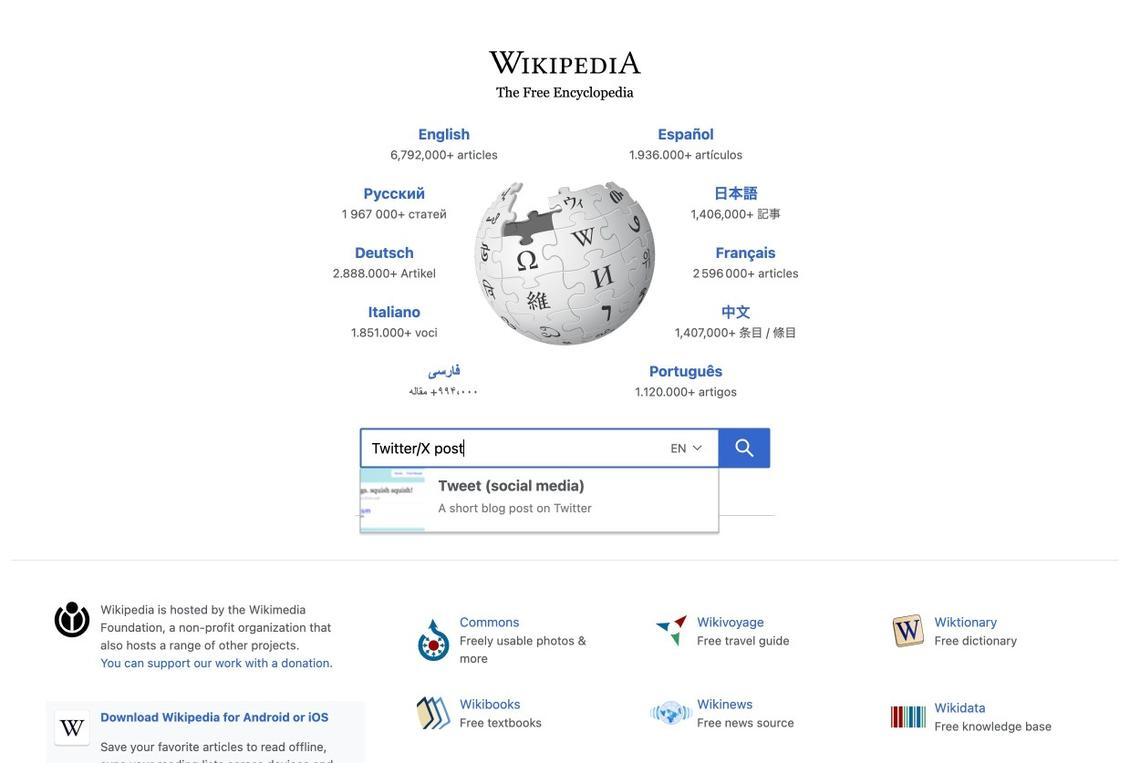 Task type: describe. For each thing, give the bounding box(es) containing it.
other projects element
[[399, 601, 1119, 764]]



Task type: locate. For each thing, give the bounding box(es) containing it.
None search field
[[360, 429, 720, 469]]

top languages element
[[313, 123, 817, 420]]

None search field
[[319, 424, 812, 534]]



